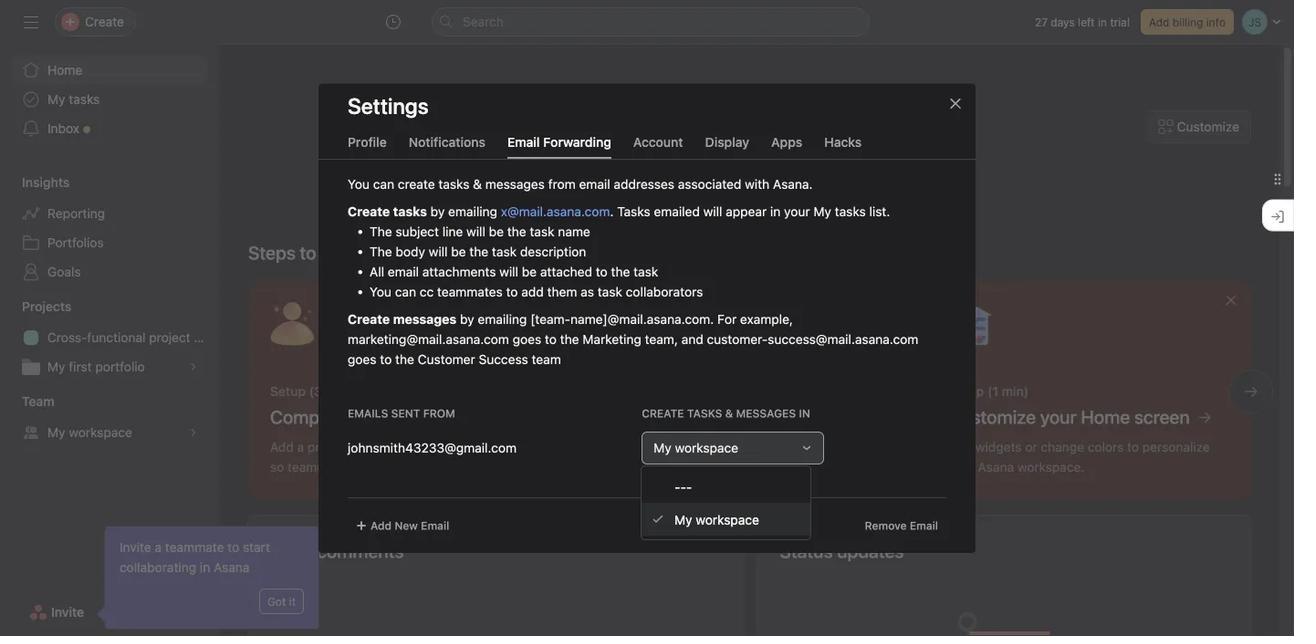 Task type: locate. For each thing, give the bounding box(es) containing it.
email down 'body'
[[388, 264, 419, 279]]

task
[[530, 224, 555, 239], [492, 244, 517, 259], [634, 264, 659, 279], [598, 284, 623, 299]]

1 vertical spatial by
[[460, 312, 475, 327]]

1 vertical spatial create
[[348, 312, 390, 327]]

the up get started
[[370, 224, 392, 239]]

my workspace link down my first portfolio link
[[11, 418, 208, 447]]

my right your
[[814, 204, 832, 219]]

home link
[[11, 56, 208, 85]]

global element
[[0, 45, 219, 154]]

will up teammates
[[500, 264, 519, 279]]

you down all
[[370, 284, 392, 299]]

2 horizontal spatial email
[[910, 519, 939, 532]]

my up inbox
[[47, 92, 65, 107]]

success
[[479, 352, 528, 367]]

invite
[[120, 540, 151, 555], [51, 605, 84, 620]]

1 vertical spatial goes
[[348, 352, 377, 367]]

my workspace inside the teams element
[[47, 425, 132, 440]]

1 vertical spatial emailing
[[478, 312, 527, 327]]

tasks for create
[[393, 204, 427, 219]]

my workspace down team
[[47, 425, 132, 440]]

1 vertical spatial &
[[726, 407, 734, 420]]

email right new
[[421, 519, 450, 532]]

my down ---
[[675, 512, 693, 527]]

can left cc
[[395, 284, 416, 299]]

messages
[[486, 176, 545, 192], [393, 312, 457, 327], [737, 407, 796, 420]]

1 horizontal spatial goes
[[513, 332, 542, 347]]

add for add billing info
[[1150, 16, 1170, 28]]

workspace down create tasks & messages in
[[675, 440, 739, 455]]

0 vertical spatial the
[[370, 224, 392, 239]]

1 vertical spatial email
[[388, 264, 419, 279]]

goes up team
[[513, 332, 542, 347]]

teams element
[[0, 385, 219, 451]]

home
[[47, 63, 82, 78]]

[team-
[[531, 312, 571, 327]]

1 horizontal spatial by
[[460, 312, 475, 327]]

all
[[370, 264, 384, 279]]

1 the from the top
[[370, 224, 392, 239]]

workspace inside the teams element
[[69, 425, 132, 440]]

1 horizontal spatial create
[[642, 407, 684, 420]]

task up description
[[530, 224, 555, 239]]

add for add new email
[[371, 519, 392, 532]]

monday, october 23 good afternoon, john
[[615, 133, 886, 190]]

2 - from the left
[[681, 479, 687, 494]]

to down create messages
[[380, 352, 392, 367]]

can inside create tasks by emailing x@mail.asana.com . tasks emailed will appear in your my tasks list. the subject line will be the task name the body will be the task description all email attachments will be attached to the task you can cc teammates to add them as task collaborators
[[395, 284, 416, 299]]

tasks down home
[[69, 92, 100, 107]]

projects button
[[0, 298, 72, 316]]

you inside create tasks by emailing x@mail.asana.com . tasks emailed will appear in your my tasks list. the subject line will be the task name the body will be the task description all email attachments will be attached to the task you can cc teammates to add them as task collaborators
[[370, 284, 392, 299]]

2 create from the top
[[348, 312, 390, 327]]

create down team,
[[642, 407, 684, 420]]

afternoon,
[[690, 155, 817, 190]]

my down create tasks & messages in
[[654, 440, 672, 455]]

from
[[549, 176, 576, 192], [423, 407, 455, 420]]

create down all
[[348, 312, 390, 327]]

success@mail.asana.com
[[768, 332, 919, 347]]

my inside global "element"
[[47, 92, 65, 107]]

email forwarding button
[[508, 134, 612, 159]]

1 horizontal spatial invite
[[120, 540, 151, 555]]

0 vertical spatial &
[[473, 176, 482, 192]]

to right steps
[[300, 242, 316, 263]]

from up x@mail.asana.com link in the top left of the page
[[549, 176, 576, 192]]

tasks inside global "element"
[[69, 92, 100, 107]]

be up add
[[522, 264, 537, 279]]

1 horizontal spatial my workspace link
[[642, 503, 811, 536]]

workspace
[[69, 425, 132, 440], [675, 440, 739, 455], [696, 512, 760, 527]]

0 horizontal spatial add
[[371, 519, 392, 532]]

x@mail.asana.com link
[[501, 204, 610, 219]]

0 vertical spatial my workspace link
[[11, 418, 208, 447]]

1 vertical spatial be
[[451, 244, 466, 259]]

0 vertical spatial messages
[[486, 176, 545, 192]]

profile
[[348, 134, 387, 150]]

2 vertical spatial be
[[522, 264, 537, 279]]

to up asana
[[228, 540, 239, 555]]

my workspace for bottom my workspace link
[[675, 512, 760, 527]]

attachments
[[423, 264, 496, 279]]

0 horizontal spatial be
[[451, 244, 466, 259]]

create tasks by emailing x@mail.asana.com . tasks emailed will appear in your my tasks list. the subject line will be the task name the body will be the task description all email attachments will be attached to the task you can cc teammates to add them as task collaborators
[[348, 204, 891, 299]]

settings
[[348, 92, 429, 118]]

my left first
[[47, 359, 65, 374]]

2 horizontal spatial messages
[[737, 407, 796, 420]]

apps
[[772, 134, 803, 150]]

2 vertical spatial messages
[[737, 407, 796, 420]]

in right 'left'
[[1099, 16, 1108, 28]]

new
[[395, 519, 418, 532]]

the down the [team-
[[560, 332, 579, 347]]

invite a teammate to start collaborating in asana got it
[[120, 540, 296, 608]]

add new email
[[371, 519, 450, 532]]

0 vertical spatial can
[[373, 176, 395, 192]]

messages up marketing@mail.asana.com
[[393, 312, 457, 327]]

0 horizontal spatial email
[[388, 264, 419, 279]]

my workspace link
[[11, 418, 208, 447], [642, 503, 811, 536]]

tasks up 'my workspace' dropdown button at the bottom of page
[[687, 407, 723, 420]]

you
[[348, 176, 370, 192], [370, 284, 392, 299]]

create inside create tasks by emailing x@mail.asana.com . tasks emailed will appear in your my tasks list. the subject line will be the task name the body will be the task description all email attachments will be attached to the task you can cc teammates to add them as task collaborators
[[348, 204, 390, 219]]

tasks up subject
[[393, 204, 427, 219]]

steps
[[248, 242, 296, 263]]

1 horizontal spatial email
[[508, 134, 540, 150]]

profile button
[[348, 134, 387, 159]]

0 vertical spatial be
[[489, 224, 504, 239]]

1 vertical spatial you
[[370, 284, 392, 299]]

in down teammate
[[200, 560, 210, 575]]

0 vertical spatial from
[[549, 176, 576, 192]]

0 horizontal spatial by
[[431, 204, 445, 219]]

0 vertical spatial by
[[431, 204, 445, 219]]

0 horizontal spatial messages
[[393, 312, 457, 327]]

&
[[473, 176, 482, 192], [726, 407, 734, 420]]

1 vertical spatial messages
[[393, 312, 457, 327]]

be up attachments
[[451, 244, 466, 259]]

0 vertical spatial create
[[398, 176, 435, 192]]

john
[[823, 155, 886, 190]]

account
[[634, 134, 684, 150]]

emailing up success
[[478, 312, 527, 327]]

my inside the teams element
[[47, 425, 65, 440]]

can down profile "button"
[[373, 176, 395, 192]]

the up all
[[370, 244, 392, 259]]

tasks
[[69, 92, 100, 107], [439, 176, 470, 192], [393, 204, 427, 219], [835, 204, 866, 219], [687, 407, 723, 420]]

my workspace up ---
[[654, 440, 739, 455]]

days
[[1051, 16, 1075, 28]]

email right remove
[[910, 519, 939, 532]]

invite inside button
[[51, 605, 84, 620]]

name
[[558, 224, 591, 239]]

asana
[[214, 560, 250, 575]]

workspace down "my first portfolio"
[[69, 425, 132, 440]]

0 vertical spatial emailing
[[448, 204, 498, 219]]

2 the from the top
[[370, 244, 392, 259]]

to
[[300, 242, 316, 263], [596, 264, 608, 279], [506, 284, 518, 299], [545, 332, 557, 347], [380, 352, 392, 367], [228, 540, 239, 555]]

collaborators
[[626, 284, 703, 299]]

27 days left in trial
[[1035, 16, 1130, 28]]

a
[[155, 540, 162, 555]]

tasks down the notifications button
[[439, 176, 470, 192]]

invite inside invite a teammate to start collaborating in asana got it
[[120, 540, 151, 555]]

0 horizontal spatial email
[[421, 519, 450, 532]]

my workspace down --- link
[[675, 512, 760, 527]]

by inside create tasks by emailing x@mail.asana.com . tasks emailed will appear in your my tasks list. the subject line will be the task name the body will be the task description all email attachments will be attached to the task you can cc teammates to add them as task collaborators
[[431, 204, 445, 219]]

projects
[[22, 299, 72, 314]]

add left new
[[371, 519, 392, 532]]

create
[[348, 204, 390, 219], [348, 312, 390, 327]]

be right line
[[489, 224, 504, 239]]

johnsmith43233@gmail.com
[[348, 440, 517, 455]]

emails
[[348, 407, 388, 420]]

plan
[[194, 330, 219, 345]]

by down teammates
[[460, 312, 475, 327]]

1 vertical spatial the
[[370, 244, 392, 259]]

1 - from the left
[[675, 479, 681, 494]]

0 horizontal spatial my workspace link
[[11, 418, 208, 447]]

in up 'my workspace' dropdown button at the bottom of page
[[799, 407, 811, 420]]

email left forwarding
[[508, 134, 540, 150]]

1 vertical spatial create
[[642, 407, 684, 420]]

1 create from the top
[[348, 204, 390, 219]]

add new email button
[[348, 513, 458, 539]]

my for my tasks link
[[47, 92, 65, 107]]

trial
[[1111, 16, 1130, 28]]

will
[[704, 204, 723, 219], [467, 224, 486, 239], [429, 244, 448, 259], [500, 264, 519, 279]]

you can create tasks & messages from email addresses associated with asana.
[[348, 176, 813, 192]]

emailing
[[448, 204, 498, 219], [478, 312, 527, 327]]

my for my workspace link inside the teams element
[[47, 425, 65, 440]]

1 vertical spatial add
[[371, 519, 392, 532]]

x@mail.asana.com
[[501, 204, 610, 219]]

& down the notifications button
[[473, 176, 482, 192]]

0 horizontal spatial goes
[[348, 352, 377, 367]]

create up subject
[[398, 176, 435, 192]]

the
[[508, 224, 527, 239], [470, 244, 489, 259], [611, 264, 630, 279], [560, 332, 579, 347], [395, 352, 415, 367]]

goes up emails
[[348, 352, 377, 367]]

left
[[1079, 16, 1095, 28]]

email inside create tasks by emailing x@mail.asana.com . tasks emailed will appear in your my tasks list. the subject line will be the task name the body will be the task description all email attachments will be attached to the task you can cc teammates to add them as task collaborators
[[388, 264, 419, 279]]

in left your
[[771, 204, 781, 219]]

from right 'sent'
[[423, 407, 455, 420]]

to left add
[[506, 284, 518, 299]]

1 vertical spatial can
[[395, 284, 416, 299]]

0 vertical spatial invite
[[120, 540, 151, 555]]

1 horizontal spatial &
[[726, 407, 734, 420]]

.
[[610, 204, 614, 219]]

0 horizontal spatial from
[[423, 407, 455, 420]]

my inside the projects element
[[47, 359, 65, 374]]

1 vertical spatial invite
[[51, 605, 84, 620]]

with
[[745, 176, 770, 192]]

marketing@mail.asana.com
[[348, 332, 509, 347]]

display button
[[706, 134, 750, 159]]

my workspace
[[47, 425, 132, 440], [654, 440, 739, 455], [675, 512, 760, 527]]

0 horizontal spatial invite
[[51, 605, 84, 620]]

portfolios
[[47, 235, 104, 250]]

messages up x@mail.asana.com at the left top of the page
[[486, 176, 545, 192]]

workspace down --- link
[[696, 512, 760, 527]]

2 horizontal spatial be
[[522, 264, 537, 279]]

steps to get started
[[248, 242, 411, 263]]

teammates
[[437, 284, 503, 299]]

search list box
[[432, 7, 870, 37]]

team,
[[645, 332, 678, 347]]

workspace for my workspace link inside the teams element
[[69, 425, 132, 440]]

emailing up line
[[448, 204, 498, 219]]

status updates
[[780, 541, 904, 562]]

by up line
[[431, 204, 445, 219]]

by emailing [team-name]@mail.asana.com. for example, marketing@mail.asana.com goes to the marketing team, and customer-success@mail.asana.com goes to the customer success team
[[348, 312, 919, 367]]

0 vertical spatial add
[[1150, 16, 1170, 28]]

add billing info
[[1150, 16, 1226, 28]]

& up 'my workspace' dropdown button at the bottom of page
[[726, 407, 734, 420]]

create for create messages
[[348, 312, 390, 327]]

my
[[47, 92, 65, 107], [814, 204, 832, 219], [47, 359, 65, 374], [47, 425, 65, 440], [654, 440, 672, 455], [675, 512, 693, 527]]

create for create tasks by emailing x@mail.asana.com . tasks emailed will appear in your my tasks list. the subject line will be the task name the body will be the task description all email attachments will be attached to the task you can cc teammates to add them as task collaborators
[[348, 204, 390, 219]]

asana.
[[773, 176, 813, 192]]

by
[[431, 204, 445, 219], [460, 312, 475, 327]]

appear
[[726, 204, 767, 219]]

messages up 'my workspace' dropdown button at the bottom of page
[[737, 407, 796, 420]]

email up .
[[579, 176, 611, 192]]

in
[[1099, 16, 1108, 28], [771, 204, 781, 219], [799, 407, 811, 420], [200, 560, 210, 575]]

my workspace link down ---
[[642, 503, 811, 536]]

you down profile "button"
[[348, 176, 370, 192]]

tasks for create
[[687, 407, 723, 420]]

teammate
[[165, 540, 224, 555]]

0 vertical spatial email
[[579, 176, 611, 192]]

my down team
[[47, 425, 65, 440]]

remove email
[[865, 519, 939, 532]]

23
[[801, 133, 819, 150]]

0 vertical spatial create
[[348, 204, 390, 219]]

create up get started
[[348, 204, 390, 219]]

add left billing
[[1150, 16, 1170, 28]]

1 vertical spatial from
[[423, 407, 455, 420]]

1 horizontal spatial add
[[1150, 16, 1170, 28]]

search button
[[432, 7, 870, 37]]

invite a teammate to start collaborating in asana tooltip
[[100, 527, 319, 629]]

first
[[69, 359, 92, 374]]

emails sent from
[[348, 407, 455, 420]]



Task type: vqa. For each thing, say whether or not it's contained in the screenshot.
task
yes



Task type: describe. For each thing, give the bounding box(es) containing it.
projects element
[[0, 290, 219, 385]]

in inside create tasks by emailing x@mail.asana.com . tasks emailed will appear in your my tasks list. the subject line will be the task name the body will be the task description all email attachments will be attached to the task you can cc teammates to add them as task collaborators
[[771, 204, 781, 219]]

goals link
[[11, 258, 208, 287]]

task right as
[[598, 284, 623, 299]]

search
[[463, 14, 504, 29]]

scroll card carousel right image
[[1245, 384, 1259, 399]]

goals
[[47, 264, 81, 279]]

apps button
[[772, 134, 803, 159]]

my for bottom my workspace link
[[675, 512, 693, 527]]

to right attached on the left top of page
[[596, 264, 608, 279]]

my for my first portfolio link
[[47, 359, 65, 374]]

tasks
[[618, 204, 651, 219]]

my first portfolio
[[47, 359, 145, 374]]

cross-
[[47, 330, 87, 345]]

addresses
[[614, 176, 675, 192]]

marketing
[[583, 332, 642, 347]]

invite for invite
[[51, 605, 84, 620]]

insights element
[[0, 166, 219, 290]]

inbox
[[47, 121, 79, 136]]

invite button
[[17, 596, 96, 629]]

1 horizontal spatial be
[[489, 224, 504, 239]]

good
[[615, 155, 684, 190]]

workspace for bottom my workspace link
[[696, 512, 760, 527]]

hacks
[[825, 134, 862, 150]]

example,
[[741, 312, 794, 327]]

my workspace link inside the teams element
[[11, 418, 208, 447]]

my first portfolio link
[[11, 352, 208, 382]]

notifications button
[[409, 134, 486, 159]]

emailed
[[654, 204, 700, 219]]

customer-
[[707, 332, 768, 347]]

the up attachments
[[470, 244, 489, 259]]

remove email button
[[857, 513, 947, 539]]

create tasks & messages in
[[642, 407, 811, 420]]

my workspace button
[[642, 432, 825, 465]]

by inside the by emailing [team-name]@mail.asana.com. for example, marketing@mail.asana.com goes to the marketing team, and customer-success@mail.asana.com goes to the customer success team
[[460, 312, 475, 327]]

email inside email forwarding button
[[508, 134, 540, 150]]

27
[[1035, 16, 1048, 28]]

my tasks
[[47, 92, 100, 107]]

add
[[522, 284, 544, 299]]

to down the [team-
[[545, 332, 557, 347]]

list.
[[870, 204, 891, 219]]

my workspace inside dropdown button
[[654, 440, 739, 455]]

emailing inside create tasks by emailing x@mail.asana.com . tasks emailed will appear in your my tasks list. the subject line will be the task name the body will be the task description all email attachments will be attached to the task you can cc teammates to add them as task collaborators
[[448, 204, 498, 219]]

team
[[22, 394, 54, 409]]

1 horizontal spatial messages
[[486, 176, 545, 192]]

will right line
[[467, 224, 486, 239]]

attached
[[540, 264, 593, 279]]

monday,
[[681, 133, 738, 150]]

0 vertical spatial you
[[348, 176, 370, 192]]

customize button
[[1148, 110, 1252, 143]]

to inside invite a teammate to start collaborating in asana got it
[[228, 540, 239, 555]]

task left description
[[492, 244, 517, 259]]

got
[[267, 595, 286, 608]]

email forwarding
[[508, 134, 612, 150]]

portfolio
[[95, 359, 145, 374]]

1 vertical spatial my workspace link
[[642, 503, 811, 536]]

my inside create tasks by emailing x@mail.asana.com . tasks emailed will appear in your my tasks list. the subject line will be the task name the body will be the task description all email attachments will be attached to the task you can cc teammates to add them as task collaborators
[[814, 204, 832, 219]]

display
[[706, 134, 750, 150]]

forwarding
[[544, 134, 612, 150]]

notifications
[[409, 134, 486, 150]]

my inside dropdown button
[[654, 440, 672, 455]]

in inside invite a teammate to start collaborating in asana got it
[[200, 560, 210, 575]]

create messages
[[348, 312, 457, 327]]

the up collaborators
[[611, 264, 630, 279]]

will down line
[[429, 244, 448, 259]]

the down marketing@mail.asana.com
[[395, 352, 415, 367]]

inbox link
[[11, 114, 208, 143]]

tasks left list.
[[835, 204, 866, 219]]

got it button
[[259, 589, 304, 615]]

portfolios link
[[11, 228, 208, 258]]

my workspace for my workspace link inside the teams element
[[47, 425, 132, 440]]

october
[[742, 133, 798, 150]]

insights button
[[0, 173, 70, 192]]

collaborating
[[120, 560, 196, 575]]

them
[[547, 284, 578, 299]]

it
[[289, 595, 296, 608]]

line
[[443, 224, 463, 239]]

email inside "remove email" "button"
[[910, 519, 939, 532]]

and
[[682, 332, 704, 347]]

will down associated
[[704, 204, 723, 219]]

insights
[[22, 175, 70, 190]]

the up description
[[508, 224, 527, 239]]

remove
[[865, 519, 907, 532]]

tasks for my
[[69, 92, 100, 107]]

reporting
[[47, 206, 105, 221]]

1 horizontal spatial email
[[579, 176, 611, 192]]

0 vertical spatial goes
[[513, 332, 542, 347]]

hide sidebar image
[[24, 15, 38, 29]]

workspace inside dropdown button
[[675, 440, 739, 455]]

emailing inside the by emailing [team-name]@mail.asana.com. for example, marketing@mail.asana.com goes to the marketing team, and customer-success@mail.asana.com goes to the customer success team
[[478, 312, 527, 327]]

team button
[[0, 393, 54, 411]]

0 horizontal spatial &
[[473, 176, 482, 192]]

for
[[718, 312, 737, 327]]

1 horizontal spatial from
[[549, 176, 576, 192]]

start
[[243, 540, 270, 555]]

your
[[784, 204, 811, 219]]

cross-functional project plan
[[47, 330, 219, 345]]

team
[[532, 352, 561, 367]]

account button
[[634, 134, 684, 159]]

3 - from the left
[[687, 479, 692, 494]]

functional
[[87, 330, 146, 345]]

get started
[[321, 242, 411, 263]]

email inside the add new email button
[[421, 519, 450, 532]]

task up collaborators
[[634, 264, 659, 279]]

0 horizontal spatial create
[[398, 176, 435, 192]]

name]@mail.asana.com.
[[571, 312, 714, 327]]

my tasks link
[[11, 85, 208, 114]]

subject
[[396, 224, 439, 239]]

invite for invite a teammate to start collaborating in asana got it
[[120, 540, 151, 555]]

reporting link
[[11, 199, 208, 228]]

close image
[[949, 96, 963, 111]]

hacks button
[[825, 134, 862, 159]]



